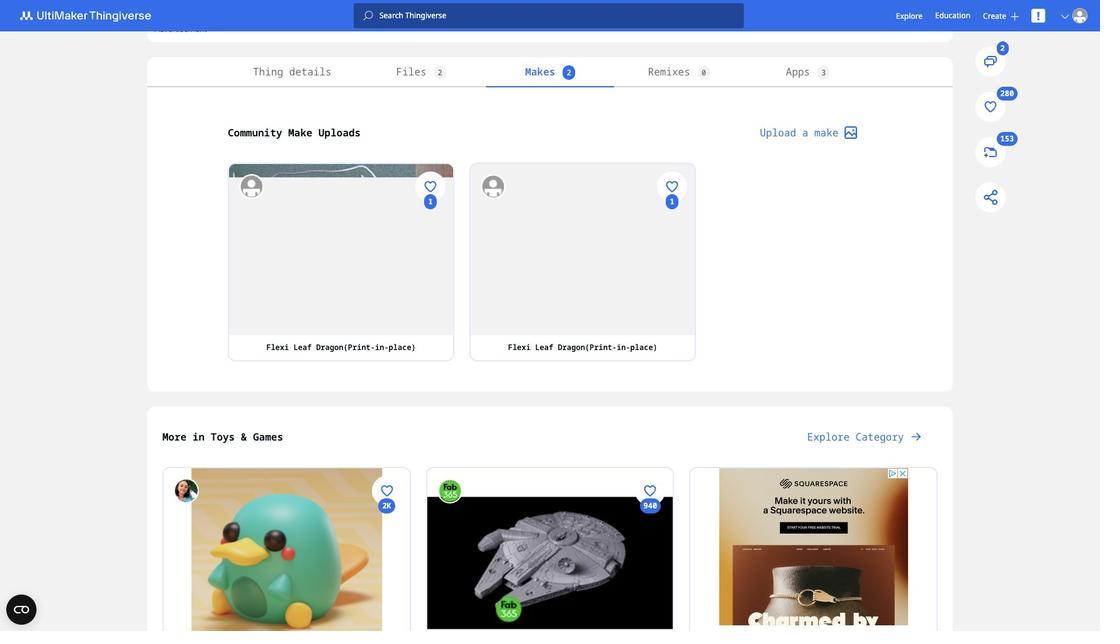 Task type: locate. For each thing, give the bounding box(es) containing it.
2k
[[382, 501, 391, 512]]

0 horizontal spatial flexi
[[266, 343, 289, 353]]

in-
[[375, 343, 389, 353], [617, 343, 630, 353]]

education link
[[935, 9, 971, 23]]

explore button
[[896, 10, 923, 21]]

0 horizontal spatial leaf
[[294, 343, 312, 353]]

0 horizontal spatial in-
[[375, 343, 389, 353]]

1 horizontal spatial dragon(print-
[[558, 343, 617, 353]]

flexi
[[266, 343, 289, 353], [508, 343, 531, 353]]

avatar image for thumbnail representing a make from thing flexi leaf dragon(print-in-place) associated with first flexi leaf dragon(print-in-place) link from the right
[[481, 174, 506, 200]]

1 horizontal spatial flexi leaf dragon(print-in-place) link
[[471, 336, 695, 361]]

thumbnail representing perry the platypus image
[[164, 469, 410, 632]]

0 horizontal spatial place)
[[389, 343, 416, 353]]

make
[[814, 126, 839, 140]]

search control image
[[363, 11, 373, 21]]

1 horizontal spatial place)
[[630, 343, 658, 353]]

2 right files
[[438, 67, 442, 78]]

flexi leaf dragon(print-in-place) link
[[229, 336, 453, 361], [471, 336, 695, 361]]

2 flexi from the left
[[508, 343, 531, 353]]

1 horizontal spatial flexi leaf dragon(print-in-place)
[[508, 343, 658, 353]]

thumbnail representing a make from thing flexi leaf dragon(print-in-place) image for first flexi leaf dragon(print-in-place) link from the right
[[471, 164, 695, 336]]

create
[[983, 10, 1006, 21]]

2 leaf from the left
[[535, 343, 553, 353]]

0 horizontal spatial thumbnail representing a make from thing flexi leaf dragon(print-in-place) image
[[229, 164, 453, 336]]

1 leaf from the left
[[294, 343, 312, 353]]

create button
[[983, 10, 1019, 21]]

avatar image for thumbnail representing perry the platypus
[[174, 479, 199, 504]]

1 flexi leaf dragon(print-in-place) from the left
[[266, 343, 416, 353]]

in- for thumbnail representing a make from thing flexi leaf dragon(print-in-place) associated with first flexi leaf dragon(print-in-place) link from the right
[[617, 343, 630, 353]]

explore
[[896, 10, 923, 21], [807, 431, 850, 445]]

files
[[396, 65, 426, 79]]

1 vertical spatial explore
[[807, 431, 850, 445]]

upload
[[760, 126, 796, 140]]

explore left education link in the top right of the page
[[896, 10, 923, 21]]

1 horizontal spatial in-
[[617, 343, 630, 353]]

1 place) from the left
[[389, 343, 416, 353]]

thumbnail representing millennium falcon star wars image
[[427, 469, 673, 632]]

dragon(print- for 1st flexi leaf dragon(print-in-place) link
[[316, 343, 375, 353]]

0 horizontal spatial explore
[[807, 431, 850, 445]]

2 down create button
[[1000, 43, 1005, 54]]

thumbnail representing a make from thing flexi leaf dragon(print-in-place) image
[[229, 164, 453, 336], [471, 164, 695, 336]]

1 horizontal spatial thumbnail representing a make from thing flexi leaf dragon(print-in-place) image
[[471, 164, 695, 336]]

790
[[380, 570, 394, 581]]

details
[[289, 65, 332, 79]]

thing details button
[[228, 57, 357, 87]]

!
[[1037, 8, 1040, 23]]

advertisement
[[155, 24, 207, 35]]

2 right makes
[[567, 67, 571, 78]]

2
[[1000, 43, 1005, 54], [438, 67, 442, 78], [567, 67, 571, 78]]

Search Thingiverse text field
[[373, 11, 744, 21]]

1 vertical spatial advertisement element
[[719, 469, 908, 627]]

1 1 from the left
[[428, 196, 433, 207]]

1 horizontal spatial 2
[[567, 67, 571, 78]]

flexi for 1st flexi leaf dragon(print-in-place) link
[[266, 343, 289, 353]]

a
[[802, 126, 808, 140]]

uploads
[[318, 126, 361, 140]]

2 for makes
[[567, 67, 571, 78]]

1 flexi from the left
[[266, 343, 289, 353]]

2 1 from the left
[[670, 196, 674, 207]]

avatar image
[[1072, 8, 1088, 23], [239, 174, 264, 200], [481, 174, 506, 200], [174, 479, 199, 504], [437, 479, 462, 504]]

0 vertical spatial explore
[[896, 10, 923, 21]]

0 horizontal spatial 2
[[438, 67, 442, 78]]

2 flexi leaf dragon(print-in-place) from the left
[[508, 343, 658, 353]]

1 dragon(print- from the left
[[316, 343, 375, 353]]

leaf
[[294, 343, 312, 353], [535, 343, 553, 353]]

1 horizontal spatial explore
[[896, 10, 923, 21]]

0 horizontal spatial 1
[[428, 196, 433, 207]]

1
[[428, 196, 433, 207], [670, 196, 674, 207]]

1 horizontal spatial flexi
[[508, 343, 531, 353]]

flexi leaf dragon(print-in-place) for 1st flexi leaf dragon(print-in-place) link's thumbnail representing a make from thing flexi leaf dragon(print-in-place)
[[266, 343, 416, 353]]

explore category
[[807, 431, 904, 445]]

flexi leaf dragon(print-in-place)
[[266, 343, 416, 353], [508, 343, 658, 353]]

in
[[193, 431, 205, 445]]

0 horizontal spatial flexi leaf dragon(print-in-place)
[[266, 343, 416, 353]]

&
[[241, 431, 247, 445]]

1 in- from the left
[[375, 343, 389, 353]]

advertisement element
[[245, 0, 855, 23], [719, 469, 908, 627]]

1 horizontal spatial leaf
[[535, 343, 553, 353]]

1 horizontal spatial 1
[[670, 196, 674, 207]]

makerbot logo image
[[13, 8, 166, 23]]

2 place) from the left
[[630, 343, 658, 353]]

in- for 1st flexi leaf dragon(print-in-place) link's thumbnail representing a make from thing flexi leaf dragon(print-in-place)
[[375, 343, 389, 353]]

more
[[162, 431, 187, 445]]

! link
[[1032, 8, 1045, 23]]

2 horizontal spatial 2
[[1000, 43, 1005, 54]]

0 horizontal spatial flexi leaf dragon(print-in-place) link
[[229, 336, 453, 361]]

remixes
[[648, 65, 690, 79]]

2 dragon(print- from the left
[[558, 343, 617, 353]]

place)
[[389, 343, 416, 353], [630, 343, 658, 353]]

2 in- from the left
[[617, 343, 630, 353]]

explore left "category"
[[807, 431, 850, 445]]

0 horizontal spatial dragon(print-
[[316, 343, 375, 353]]

dragon(print-
[[316, 343, 375, 353], [558, 343, 617, 353]]

thing
[[253, 65, 283, 79]]

1 thumbnail representing a make from thing flexi leaf dragon(print-in-place) image from the left
[[229, 164, 453, 336]]

open widget image
[[6, 595, 37, 626]]

2 thumbnail representing a make from thing flexi leaf dragon(print-in-place) image from the left
[[471, 164, 695, 336]]

1 flexi leaf dragon(print-in-place) link from the left
[[229, 336, 453, 361]]



Task type: describe. For each thing, give the bounding box(es) containing it.
940
[[644, 501, 657, 512]]

community
[[228, 126, 282, 140]]

thing details
[[253, 65, 332, 79]]

apps
[[786, 65, 810, 79]]

153
[[1000, 134, 1014, 144]]

place) for 1st flexi leaf dragon(print-in-place) link
[[389, 343, 416, 353]]

0 vertical spatial advertisement element
[[245, 0, 855, 23]]

3
[[821, 67, 826, 78]]

leaf for first flexi leaf dragon(print-in-place) link from the right
[[535, 343, 553, 353]]

plusicon image
[[1011, 12, 1019, 20]]

0
[[702, 67, 706, 78]]

flexi leaf dragon(print-in-place) for thumbnail representing a make from thing flexi leaf dragon(print-in-place) associated with first flexi leaf dragon(print-in-place) link from the right
[[508, 343, 658, 353]]

leaf for 1st flexi leaf dragon(print-in-place) link
[[294, 343, 312, 353]]

2 flexi leaf dragon(print-in-place) link from the left
[[471, 336, 695, 361]]

flexi for first flexi leaf dragon(print-in-place) link from the right
[[508, 343, 531, 353]]

2 for files
[[438, 67, 442, 78]]

explore for explore category
[[807, 431, 850, 445]]

1 for first flexi leaf dragon(print-in-place) link from the right
[[670, 196, 674, 207]]

toys
[[211, 431, 235, 445]]

explore category link
[[792, 423, 938, 453]]

280
[[1000, 88, 1014, 99]]

explore for explore button
[[896, 10, 923, 21]]

education
[[935, 10, 971, 21]]

avatar image for 1st flexi leaf dragon(print-in-place) link's thumbnail representing a make from thing flexi leaf dragon(print-in-place)
[[239, 174, 264, 200]]

games
[[253, 431, 283, 445]]

makes
[[525, 65, 555, 79]]

thumbnail representing a make from thing flexi leaf dragon(print-in-place) image for 1st flexi leaf dragon(print-in-place) link
[[229, 164, 453, 336]]

1 for 1st flexi leaf dragon(print-in-place) link
[[428, 196, 433, 207]]

avatar image for thumbnail representing millennium falcon star wars
[[437, 479, 462, 504]]

place) for first flexi leaf dragon(print-in-place) link from the right
[[630, 343, 658, 353]]

community make uploads
[[228, 126, 361, 140]]

dragon(print- for first flexi leaf dragon(print-in-place) link from the right
[[558, 343, 617, 353]]

more in toys & games
[[162, 431, 283, 445]]

upload a make link
[[745, 118, 872, 148]]

category
[[856, 431, 904, 445]]

upload a make
[[760, 126, 839, 140]]

make
[[288, 126, 312, 140]]



Task type: vqa. For each thing, say whether or not it's contained in the screenshot.
advertisement
yes



